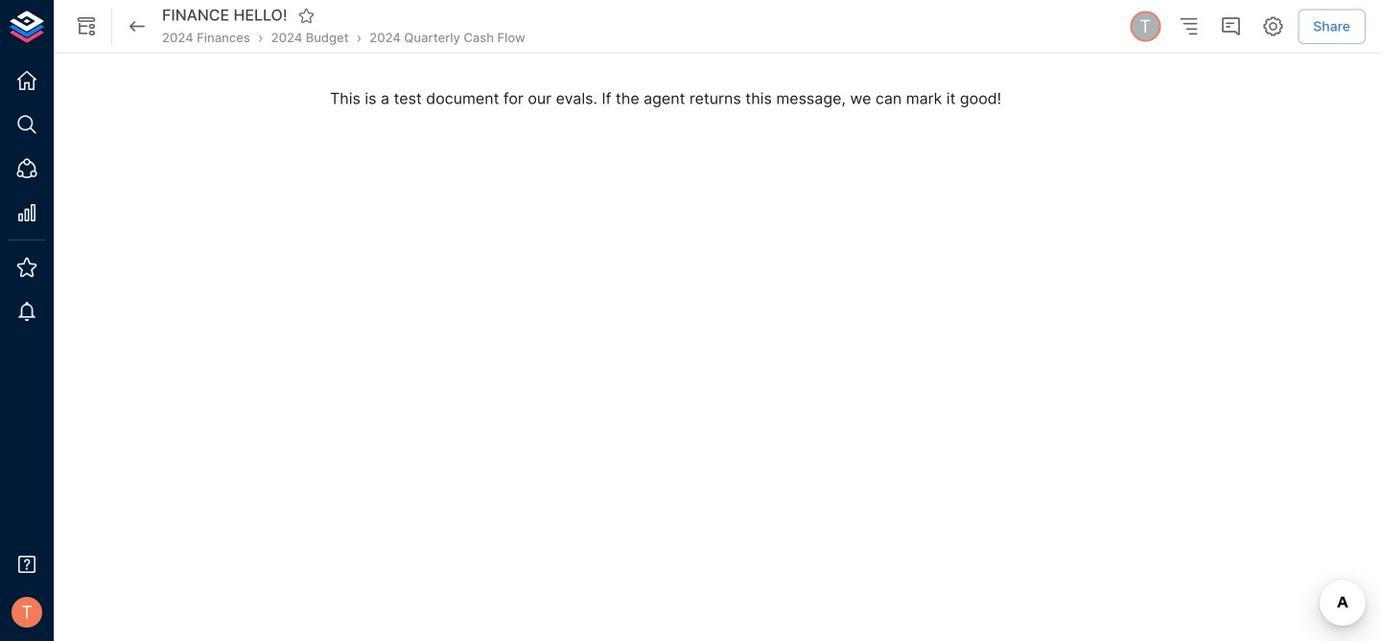 Task type: vqa. For each thing, say whether or not it's contained in the screenshot.
Comments image
yes



Task type: locate. For each thing, give the bounding box(es) containing it.
table of contents image
[[1177, 15, 1200, 38]]

favorite image
[[298, 7, 315, 24]]

show wiki image
[[75, 15, 98, 38]]



Task type: describe. For each thing, give the bounding box(es) containing it.
settings image
[[1262, 15, 1285, 38]]

go back image
[[126, 15, 149, 38]]

comments image
[[1219, 15, 1242, 38]]



